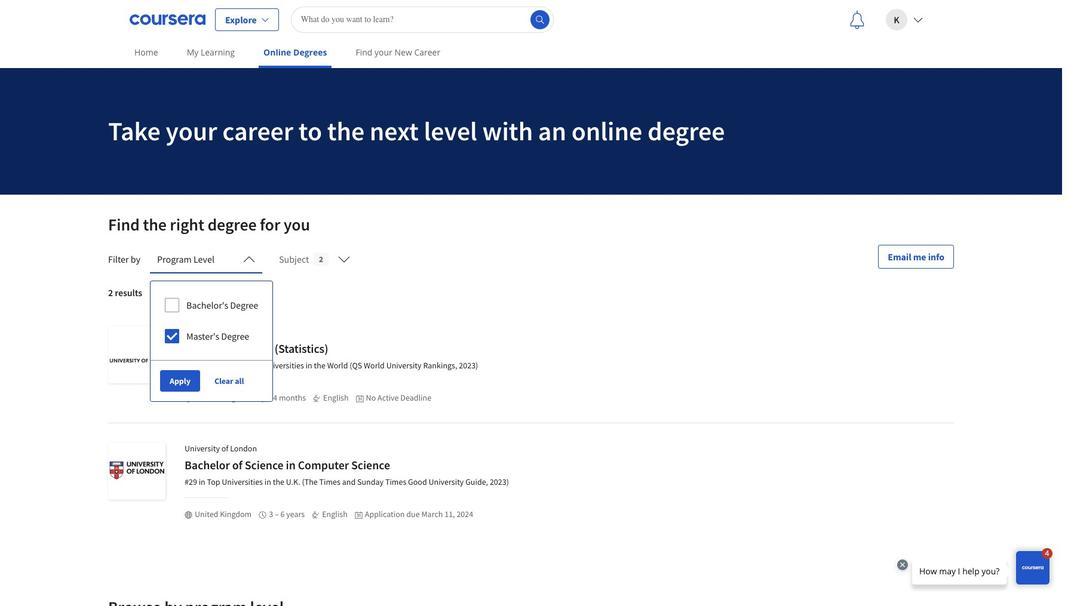Task type: vqa. For each thing, say whether or not it's contained in the screenshot.
User
no



Task type: locate. For each thing, give the bounding box(es) containing it.
apply
[[170, 376, 191, 387]]

0 vertical spatial 2023)
[[459, 360, 478, 371]]

1 vertical spatial united
[[195, 509, 218, 520]]

kingdom down all
[[220, 393, 252, 404]]

of left leeds
[[222, 327, 229, 338]]

2 united kingdom from the top
[[195, 509, 252, 520]]

united kingdom down clear
[[195, 393, 252, 404]]

1 vertical spatial find
[[108, 214, 140, 236]]

0 vertical spatial your
[[375, 47, 393, 58]]

1 horizontal spatial times
[[386, 477, 407, 488]]

1 horizontal spatial world
[[364, 360, 385, 371]]

top
[[234, 360, 247, 371], [207, 477, 220, 488]]

None search field
[[291, 6, 554, 33]]

home link
[[130, 39, 163, 66]]

clear all
[[215, 376, 244, 387]]

2 world from the left
[[364, 360, 385, 371]]

good
[[408, 477, 427, 488]]

top down bachelor
[[207, 477, 220, 488]]

1 vertical spatial top
[[207, 477, 220, 488]]

universities down (statistics)
[[263, 360, 304, 371]]

in
[[213, 360, 219, 371], [306, 360, 313, 371], [286, 458, 296, 473], [199, 477, 206, 488], [265, 477, 271, 488]]

1 vertical spatial your
[[166, 115, 217, 148]]

1 united from the top
[[195, 393, 218, 404]]

and
[[342, 477, 356, 488]]

bachelor
[[185, 458, 230, 473]]

of inside university of leeds msc data science (statistics) ranked in the top 100 universities in the world (qs world university rankings, 2023)
[[222, 327, 229, 338]]

my learning link
[[182, 39, 240, 66]]

options list list box
[[151, 282, 273, 360]]

guide,
[[466, 477, 488, 488]]

universities down london
[[222, 477, 263, 488]]

2023) right rankings,
[[459, 360, 478, 371]]

11,
[[445, 509, 455, 520]]

find up filter by
[[108, 214, 140, 236]]

2023) right "guide,"
[[490, 477, 509, 488]]

english down and
[[322, 509, 348, 520]]

science up 100
[[234, 341, 272, 356]]

24 months
[[269, 393, 306, 404]]

your right the take
[[166, 115, 217, 148]]

online
[[572, 115, 643, 148]]

u.k.
[[286, 477, 300, 488]]

find your new career link
[[351, 39, 445, 66]]

0 vertical spatial united
[[195, 393, 218, 404]]

1 horizontal spatial your
[[375, 47, 393, 58]]

filter by
[[108, 253, 141, 265]]

times
[[320, 477, 341, 488], [386, 477, 407, 488]]

new
[[395, 47, 412, 58]]

data
[[208, 341, 231, 356]]

rankings,
[[423, 360, 458, 371]]

career
[[415, 47, 441, 58]]

1 vertical spatial of
[[222, 444, 229, 454]]

world left (qs
[[327, 360, 348, 371]]

united kingdom down the #29
[[195, 509, 252, 520]]

united
[[195, 393, 218, 404], [195, 509, 218, 520]]

universities inside university of london bachelor of science in computer science #29 in top universities in the u.k. (the times and sunday times good university guide, 2023)
[[222, 477, 263, 488]]

1 world from the left
[[327, 360, 348, 371]]

2023) inside university of london bachelor of science in computer science #29 in top universities in the u.k. (the times and sunday times good university guide, 2023)
[[490, 477, 509, 488]]

1 vertical spatial kingdom
[[220, 509, 252, 520]]

6
[[281, 509, 285, 520]]

career
[[222, 115, 294, 148]]

0 vertical spatial degree
[[648, 115, 725, 148]]

online degrees
[[264, 47, 327, 58]]

english for (statistics)
[[323, 393, 349, 404]]

online
[[264, 47, 291, 58]]

1 vertical spatial english
[[322, 509, 348, 520]]

times down the 'computer'
[[320, 477, 341, 488]]

science up sunday at the bottom of page
[[352, 458, 390, 473]]

world right (qs
[[364, 360, 385, 371]]

take your career to the next level with an online degree
[[108, 115, 725, 148]]

degree up leeds
[[230, 300, 258, 311]]

active
[[378, 393, 399, 404]]

1 united kingdom from the top
[[195, 393, 252, 404]]

1 horizontal spatial find
[[356, 47, 373, 58]]

1 vertical spatial degree
[[221, 331, 249, 343]]

2 vertical spatial of
[[232, 458, 243, 473]]

to
[[299, 115, 322, 148]]

an
[[539, 115, 567, 148]]

1 vertical spatial universities
[[222, 477, 263, 488]]

1 vertical spatial united kingdom
[[195, 509, 252, 520]]

ranked
[[185, 360, 211, 371]]

in right the #29
[[199, 477, 206, 488]]

1 horizontal spatial 2023)
[[490, 477, 509, 488]]

degree
[[648, 115, 725, 148], [208, 214, 257, 236]]

application due march 11, 2024
[[365, 509, 474, 520]]

0 horizontal spatial times
[[320, 477, 341, 488]]

find for find your new career
[[356, 47, 373, 58]]

1 vertical spatial degree
[[208, 214, 257, 236]]

united down clear
[[195, 393, 218, 404]]

universities inside university of leeds msc data science (statistics) ranked in the top 100 universities in the world (qs world university rankings, 2023)
[[263, 360, 304, 371]]

find your new career
[[356, 47, 441, 58]]

the left u.k.
[[273, 477, 285, 488]]

the
[[327, 115, 365, 148], [143, 214, 167, 236], [221, 360, 233, 371], [314, 360, 326, 371], [273, 477, 285, 488]]

reset
[[157, 287, 180, 299]]

program
[[157, 253, 192, 265]]

3
[[269, 509, 273, 520]]

level
[[424, 115, 478, 148]]

times left good
[[386, 477, 407, 488]]

0 horizontal spatial world
[[327, 360, 348, 371]]

the inside university of london bachelor of science in computer science #29 in top universities in the u.k. (the times and sunday times good university guide, 2023)
[[273, 477, 285, 488]]

0 vertical spatial kingdom
[[220, 393, 252, 404]]

world
[[327, 360, 348, 371], [364, 360, 385, 371]]

1 horizontal spatial top
[[234, 360, 247, 371]]

1 horizontal spatial universities
[[263, 360, 304, 371]]

universities
[[263, 360, 304, 371], [222, 477, 263, 488]]

find
[[356, 47, 373, 58], [108, 214, 140, 236]]

degree right master's
[[221, 331, 249, 343]]

reset filters button
[[147, 279, 218, 307]]

0 vertical spatial top
[[234, 360, 247, 371]]

2023)
[[459, 360, 478, 371], [490, 477, 509, 488]]

of down london
[[232, 458, 243, 473]]

0 vertical spatial find
[[356, 47, 373, 58]]

clear
[[215, 376, 233, 387]]

2 kingdom from the top
[[220, 509, 252, 520]]

0 vertical spatial degree
[[230, 300, 258, 311]]

0 horizontal spatial 2023)
[[459, 360, 478, 371]]

0 horizontal spatial universities
[[222, 477, 263, 488]]

2 united from the top
[[195, 509, 218, 520]]

universities for (statistics)
[[263, 360, 304, 371]]

united kingdom for data
[[195, 393, 252, 404]]

find inside find your new career link
[[356, 47, 373, 58]]

english left the no
[[323, 393, 349, 404]]

1 vertical spatial 2023)
[[490, 477, 509, 488]]

your left new
[[375, 47, 393, 58]]

1 kingdom from the top
[[220, 393, 252, 404]]

kingdom for data
[[220, 393, 252, 404]]

top left 100
[[234, 360, 247, 371]]

of left london
[[222, 444, 229, 454]]

kingdom left 3
[[220, 509, 252, 520]]

science down london
[[245, 458, 284, 473]]

#29
[[185, 477, 197, 488]]

the right to
[[327, 115, 365, 148]]

bachelor's
[[187, 300, 228, 311]]

find left new
[[356, 47, 373, 58]]

universities for in
[[222, 477, 263, 488]]

0 horizontal spatial top
[[207, 477, 220, 488]]

university up no active deadline
[[387, 360, 422, 371]]

university up msc
[[185, 327, 220, 338]]

next
[[370, 115, 419, 148]]

filters
[[182, 287, 208, 299]]

find for find the right degree for you
[[108, 214, 140, 236]]

united down the #29
[[195, 509, 218, 520]]

2023) inside university of leeds msc data science (statistics) ranked in the top 100 universities in the world (qs world university rankings, 2023)
[[459, 360, 478, 371]]

0 vertical spatial english
[[323, 393, 349, 404]]

of
[[222, 327, 229, 338], [222, 444, 229, 454], [232, 458, 243, 473]]

application
[[365, 509, 405, 520]]

united kingdom
[[195, 393, 252, 404], [195, 509, 252, 520]]

leeds
[[230, 327, 251, 338]]

(statistics)
[[275, 341, 329, 356]]

kingdom
[[220, 393, 252, 404], [220, 509, 252, 520]]

university up bachelor
[[185, 444, 220, 454]]

0 vertical spatial united kingdom
[[195, 393, 252, 404]]

university of leeds image
[[108, 326, 166, 384]]

degree
[[230, 300, 258, 311], [221, 331, 249, 343]]

science inside university of leeds msc data science (statistics) ranked in the top 100 universities in the world (qs world university rankings, 2023)
[[234, 341, 272, 356]]

program level
[[157, 253, 215, 265]]

0 vertical spatial of
[[222, 327, 229, 338]]

with
[[483, 115, 533, 148]]

0 vertical spatial universities
[[263, 360, 304, 371]]

2 times from the left
[[386, 477, 407, 488]]

100
[[249, 360, 261, 371]]

apply button
[[160, 371, 200, 392]]

science for data
[[234, 341, 272, 356]]

english
[[323, 393, 349, 404], [322, 509, 348, 520]]

0 horizontal spatial your
[[166, 115, 217, 148]]

0 horizontal spatial find
[[108, 214, 140, 236]]

master's degree
[[187, 331, 249, 343]]

0 horizontal spatial degree
[[208, 214, 257, 236]]

science for of
[[245, 458, 284, 473]]



Task type: describe. For each thing, give the bounding box(es) containing it.
1 times from the left
[[320, 477, 341, 488]]

your for find
[[375, 47, 393, 58]]

1 horizontal spatial degree
[[648, 115, 725, 148]]

email
[[889, 251, 912, 263]]

my
[[187, 47, 199, 58]]

program level button
[[150, 245, 262, 274]]

london
[[230, 444, 257, 454]]

the up clear all
[[221, 360, 233, 371]]

info
[[929, 251, 945, 263]]

email me info
[[889, 251, 945, 263]]

(qs
[[350, 360, 362, 371]]

find the right degree for you
[[108, 214, 310, 236]]

your for take
[[166, 115, 217, 148]]

bachelor's degree
[[187, 300, 258, 311]]

take
[[108, 115, 161, 148]]

kingdom for of
[[220, 509, 252, 520]]

actions toolbar
[[151, 360, 273, 402]]

months
[[279, 393, 306, 404]]

msc
[[185, 341, 205, 356]]

the left the right
[[143, 214, 167, 236]]

–
[[275, 509, 279, 520]]

top inside university of leeds msc data science (statistics) ranked in the top 100 universities in the world (qs world university rankings, 2023)
[[234, 360, 247, 371]]

online degrees link
[[259, 39, 332, 68]]

2
[[108, 287, 113, 299]]

in left u.k.
[[265, 477, 271, 488]]

learning
[[201, 47, 235, 58]]

in down (statistics)
[[306, 360, 313, 371]]

university of london bachelor of science in computer science #29 in top universities in the u.k. (the times and sunday times good university guide, 2023)
[[185, 444, 509, 488]]

(the
[[302, 477, 318, 488]]

due
[[407, 509, 420, 520]]

degree for master's degree
[[221, 331, 249, 343]]

in up u.k.
[[286, 458, 296, 473]]

2 results
[[108, 287, 142, 299]]

degree for bachelor's degree
[[230, 300, 258, 311]]

of for of
[[222, 444, 229, 454]]

deadline
[[401, 393, 432, 404]]

home
[[135, 47, 158, 58]]

me
[[914, 251, 927, 263]]

clear all button
[[210, 371, 249, 392]]

reset filters
[[157, 287, 208, 299]]

filter
[[108, 253, 129, 265]]

of for data
[[222, 327, 229, 338]]

my learning
[[187, 47, 235, 58]]

english for in
[[322, 509, 348, 520]]

right
[[170, 214, 204, 236]]

university right good
[[429, 477, 464, 488]]

degrees
[[294, 47, 327, 58]]

for
[[260, 214, 281, 236]]

united for msc
[[195, 393, 218, 404]]

coursera image
[[130, 10, 206, 29]]

united for bachelor
[[195, 509, 218, 520]]

you
[[284, 214, 310, 236]]

the down (statistics)
[[314, 360, 326, 371]]

no
[[366, 393, 376, 404]]

email me info button
[[879, 245, 955, 269]]

university of london image
[[108, 443, 166, 500]]

3 – 6 years
[[269, 509, 305, 520]]

sunday
[[357, 477, 384, 488]]

all
[[235, 376, 244, 387]]

master's
[[187, 331, 219, 343]]

no active deadline
[[366, 393, 432, 404]]

results
[[115, 287, 142, 299]]

top inside university of london bachelor of science in computer science #29 in top universities in the u.k. (the times and sunday times good university guide, 2023)
[[207, 477, 220, 488]]

by
[[131, 253, 141, 265]]

march
[[422, 509, 443, 520]]

years
[[287, 509, 305, 520]]

in down data
[[213, 360, 219, 371]]

24
[[269, 393, 277, 404]]

level
[[194, 253, 215, 265]]

united kingdom for of
[[195, 509, 252, 520]]

university of leeds msc data science (statistics) ranked in the top 100 universities in the world (qs world university rankings, 2023)
[[185, 327, 478, 371]]

computer
[[298, 458, 349, 473]]

2024
[[457, 509, 474, 520]]



